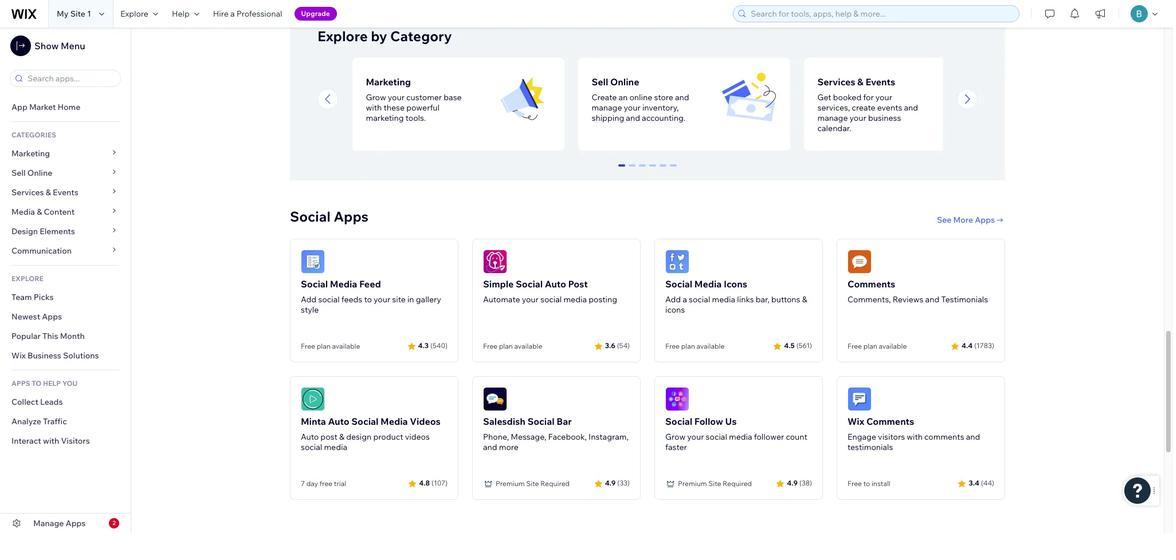 Task type: vqa. For each thing, say whether or not it's contained in the screenshot.
Connect button to the top
no



Task type: describe. For each thing, give the bounding box(es) containing it.
manage
[[33, 519, 64, 529]]

see more apps button
[[937, 215, 1005, 225]]

4.8
[[419, 479, 430, 488]]

social media feed logo image
[[301, 250, 325, 274]]

in
[[408, 294, 414, 305]]

leads
[[40, 397, 63, 408]]

upgrade button
[[294, 7, 337, 21]]

market
[[29, 102, 56, 112]]

design elements
[[11, 226, 75, 237]]

manage apps
[[33, 519, 86, 529]]

count
[[786, 432, 808, 442]]

premium site required for follow
[[678, 480, 752, 488]]

apps for newest apps
[[42, 312, 62, 322]]

5
[[671, 164, 676, 175]]

and inside comments comments, reviews and testimonials
[[926, 294, 940, 305]]

videos
[[405, 432, 430, 442]]

analyze
[[11, 417, 41, 427]]

wix business solutions
[[11, 351, 99, 361]]

comments
[[925, 432, 965, 442]]

post
[[321, 432, 338, 442]]

for
[[864, 92, 874, 102]]

see
[[937, 215, 952, 225]]

salesdish social bar phone, message, facebook, instagram, and more
[[483, 416, 629, 453]]

wix comments logo image
[[848, 387, 872, 411]]

create
[[852, 102, 876, 113]]

7
[[301, 480, 305, 488]]

& inside minta auto social media videos auto post & design product videos social media
[[339, 432, 345, 442]]

free plan available for auto
[[483, 342, 542, 351]]

social inside minta auto social media videos auto post & design product videos social media
[[352, 416, 379, 427]]

marketing
[[366, 113, 404, 123]]

marketing for marketing grow your customer base with these powerful marketing tools.
[[366, 76, 411, 88]]

(1783)
[[975, 342, 995, 350]]

with inside marketing grow your customer base with these powerful marketing tools.
[[366, 102, 382, 113]]

wix for comments
[[848, 416, 865, 427]]

by
[[371, 27, 387, 45]]

apps for social apps
[[334, 208, 369, 225]]

content
[[44, 207, 75, 217]]

social inside salesdish social bar phone, message, facebook, instagram, and more
[[528, 416, 555, 427]]

required for us
[[723, 480, 752, 488]]

grow inside marketing grow your customer base with these powerful marketing tools.
[[366, 92, 386, 102]]

wix business solutions link
[[0, 346, 131, 366]]

bar
[[557, 416, 572, 427]]

site for social follow us
[[709, 480, 721, 488]]

install
[[872, 480, 891, 488]]

analyze traffic
[[11, 417, 67, 427]]

plan for comments
[[864, 342, 878, 351]]

team picks
[[11, 292, 54, 303]]

4.4 (1783)
[[962, 342, 995, 350]]

traffic
[[43, 417, 67, 427]]

2 inside sidebar element
[[112, 520, 116, 527]]

events for services & events get booked for your services, create events and manage your business calendar.
[[866, 76, 896, 88]]

minta auto social media videos logo image
[[301, 387, 325, 411]]

Search apps... field
[[24, 71, 117, 87]]

gallery
[[416, 294, 441, 305]]

available for icons
[[697, 342, 725, 351]]

facebook,
[[548, 432, 587, 442]]

design
[[346, 432, 372, 442]]

interact with visitors link
[[0, 432, 131, 451]]

4.9 for social follow us
[[787, 479, 798, 488]]

solutions
[[63, 351, 99, 361]]

collect
[[11, 397, 38, 408]]

site for salesdish social bar
[[526, 480, 539, 488]]

communication
[[11, 246, 73, 256]]

media inside social media feed add social feeds to your site in gallery style
[[330, 278, 357, 290]]

follower
[[754, 432, 784, 442]]

automate
[[483, 294, 520, 305]]

4.3
[[418, 342, 429, 350]]

popular
[[11, 331, 41, 342]]

0
[[620, 164, 624, 175]]

apps
[[11, 379, 30, 388]]

services for services & events
[[11, 187, 44, 198]]

1 horizontal spatial 1
[[630, 164, 635, 175]]

sell online create an online store and manage your inventory, shipping and accounting.
[[592, 76, 690, 123]]

social up 'social media feed logo'
[[290, 208, 331, 225]]

0 horizontal spatial site
[[70, 9, 85, 19]]

3.4 (44)
[[969, 479, 995, 488]]

booked
[[834, 92, 862, 102]]

explore for explore
[[120, 9, 148, 19]]

analyze traffic link
[[0, 412, 131, 432]]

see more apps
[[937, 215, 995, 225]]

testimonials
[[848, 442, 893, 453]]

tools.
[[406, 113, 426, 123]]

4.8 (107)
[[419, 479, 448, 488]]

media inside sidebar element
[[11, 207, 35, 217]]

apps for manage apps
[[66, 519, 86, 529]]

engage
[[848, 432, 876, 442]]

premium for social
[[678, 480, 707, 488]]

buttons
[[772, 294, 801, 305]]

apps to help you
[[11, 379, 78, 388]]

team picks link
[[0, 288, 131, 307]]

this
[[42, 331, 58, 342]]

free for comments
[[848, 342, 862, 351]]

marketing category icon image
[[496, 71, 551, 126]]

4.5 (561)
[[784, 342, 812, 350]]

social inside social follow us grow your social media follower count faster
[[706, 432, 727, 442]]

1 horizontal spatial auto
[[328, 416, 349, 427]]

communication link
[[0, 241, 131, 261]]

message,
[[511, 432, 546, 442]]

premium for salesdish
[[496, 480, 525, 488]]

your right for
[[876, 92, 893, 102]]

sell online link
[[0, 163, 131, 183]]

and down online
[[626, 113, 641, 123]]

0 horizontal spatial 1
[[87, 9, 91, 19]]

manage inside services & events get booked for your services, create events and manage your business calendar.
[[818, 113, 848, 123]]

create
[[592, 92, 617, 102]]

show menu button
[[10, 36, 85, 56]]

calendar.
[[818, 123, 852, 133]]

social media feed add social feeds to your site in gallery style
[[301, 278, 441, 315]]

3.6
[[605, 342, 615, 350]]

free to install
[[848, 480, 891, 488]]

4.9 (38)
[[787, 479, 812, 488]]

and inside services & events get booked for your services, create events and manage your business calendar.
[[905, 102, 919, 113]]

online for sell online create an online store and manage your inventory, shipping and accounting.
[[611, 76, 640, 88]]

available for auto
[[514, 342, 542, 351]]

us
[[725, 416, 737, 427]]

app
[[11, 102, 27, 112]]

your down for
[[850, 113, 867, 123]]

social follow us grow your social media follower count faster
[[666, 416, 808, 453]]

home
[[58, 102, 80, 112]]

media inside minta auto social media videos auto post & design product videos social media
[[381, 416, 408, 427]]

wix comments engage visitors with comments and testimonials
[[848, 416, 980, 453]]

customer
[[407, 92, 442, 102]]

interact
[[11, 436, 41, 447]]

help
[[43, 379, 61, 388]]

3.6 (54)
[[605, 342, 630, 350]]

4.9 for salesdish social bar
[[605, 479, 616, 488]]

social follow us logo image
[[666, 387, 690, 411]]

to inside social media feed add social feeds to your site in gallery style
[[364, 294, 372, 305]]

social inside minta auto social media videos auto post & design product videos social media
[[301, 442, 322, 453]]

comments,
[[848, 294, 891, 305]]

design
[[11, 226, 38, 237]]

free plan available for reviews
[[848, 342, 907, 351]]

sell for sell online create an online store and manage your inventory, shipping and accounting.
[[592, 76, 609, 88]]

simple social auto post logo image
[[483, 250, 507, 274]]

phone,
[[483, 432, 509, 442]]



Task type: locate. For each thing, give the bounding box(es) containing it.
grow up marketing in the top left of the page
[[366, 92, 386, 102]]

1 vertical spatial services
[[11, 187, 44, 198]]

wix up engage
[[848, 416, 865, 427]]

wix for business
[[11, 351, 26, 361]]

a down social media icons logo
[[683, 294, 687, 305]]

3 free plan available from the left
[[666, 342, 725, 351]]

4.9 left (38)
[[787, 479, 798, 488]]

available for reviews
[[879, 342, 907, 351]]

1 horizontal spatial sell
[[592, 76, 609, 88]]

marketing inside sidebar element
[[11, 148, 50, 159]]

add down 'social media feed logo'
[[301, 294, 317, 305]]

posting
[[589, 294, 617, 305]]

sell online
[[11, 168, 52, 178]]

1 vertical spatial online
[[27, 168, 52, 178]]

social inside the simple social auto post automate your social media posting
[[516, 278, 543, 290]]

available for feed
[[332, 342, 360, 351]]

1 premium from the left
[[496, 480, 525, 488]]

hire a professional
[[213, 9, 282, 19]]

& up media & content
[[46, 187, 51, 198]]

and right comments at the right of the page
[[966, 432, 980, 442]]

0 vertical spatial grow
[[366, 92, 386, 102]]

0 1 2 3 4 5
[[620, 164, 676, 175]]

0 horizontal spatial wix
[[11, 351, 26, 361]]

Search for tools, apps, help & more... field
[[748, 6, 1016, 22]]

premium site required down more
[[496, 480, 570, 488]]

shipping
[[592, 113, 625, 123]]

media up product
[[381, 416, 408, 427]]

add inside social media icons add a social media links bar, buttons & icons
[[666, 294, 681, 305]]

4 plan from the left
[[864, 342, 878, 351]]

3 available from the left
[[697, 342, 725, 351]]

minta
[[301, 416, 326, 427]]

0 vertical spatial wix
[[11, 351, 26, 361]]

0 horizontal spatial marketing
[[11, 148, 50, 159]]

services & events
[[11, 187, 78, 198]]

1 horizontal spatial events
[[866, 76, 896, 88]]

media up the design at top
[[11, 207, 35, 217]]

and right the 'store'
[[676, 92, 690, 102]]

& up for
[[858, 76, 864, 88]]

4.5
[[784, 342, 795, 350]]

1
[[87, 9, 91, 19], [630, 164, 635, 175]]

comments logo image
[[848, 250, 872, 274]]

sell inside sidebar element
[[11, 168, 26, 178]]

1 right my
[[87, 9, 91, 19]]

business
[[869, 113, 902, 123]]

2 available from the left
[[514, 342, 542, 351]]

auto left post
[[545, 278, 566, 290]]

1 horizontal spatial add
[[666, 294, 681, 305]]

media left icons on the bottom of the page
[[695, 278, 722, 290]]

services inside services & events get booked for your services, create events and manage your business calendar.
[[818, 76, 856, 88]]

services for services & events get booked for your services, create events and manage your business calendar.
[[818, 76, 856, 88]]

free down style
[[301, 342, 315, 351]]

0 horizontal spatial add
[[301, 294, 317, 305]]

2 horizontal spatial with
[[907, 432, 923, 442]]

& inside services & events get booked for your services, create events and manage your business calendar.
[[858, 76, 864, 88]]

social left feeds on the left
[[318, 294, 340, 305]]

and
[[676, 92, 690, 102], [905, 102, 919, 113], [626, 113, 641, 123], [926, 294, 940, 305], [966, 432, 980, 442], [483, 442, 497, 453]]

0 horizontal spatial a
[[230, 9, 235, 19]]

0 horizontal spatial 4.9
[[605, 479, 616, 488]]

your inside the simple social auto post automate your social media posting
[[522, 294, 539, 305]]

simple
[[483, 278, 514, 290]]

4.9 left (33)
[[605, 479, 616, 488]]

free for wix comments
[[848, 480, 862, 488]]

plan down icons
[[681, 342, 695, 351]]

required down social follow us grow your social media follower count faster
[[723, 480, 752, 488]]

to left install
[[864, 480, 870, 488]]

online for sell online
[[27, 168, 52, 178]]

free for social media icons
[[666, 342, 680, 351]]

free plan available down icons
[[666, 342, 725, 351]]

0 horizontal spatial premium
[[496, 480, 525, 488]]

professional
[[237, 9, 282, 19]]

store
[[655, 92, 674, 102]]

instagram,
[[589, 432, 629, 442]]

marketing inside marketing grow your customer base with these powerful marketing tools.
[[366, 76, 411, 88]]

faster
[[666, 442, 687, 453]]

my site 1
[[57, 9, 91, 19]]

& right "buttons" at bottom
[[802, 294, 808, 305]]

available down automate
[[514, 342, 542, 351]]

social inside social media feed add social feeds to your site in gallery style
[[318, 294, 340, 305]]

0 horizontal spatial online
[[27, 168, 52, 178]]

premium down more
[[496, 480, 525, 488]]

your up marketing in the top left of the page
[[388, 92, 405, 102]]

and right events
[[905, 102, 919, 113]]

0 vertical spatial online
[[611, 76, 640, 88]]

trial
[[334, 480, 346, 488]]

hire
[[213, 9, 229, 19]]

0 horizontal spatial services
[[11, 187, 44, 198]]

with inside sidebar element
[[43, 436, 59, 447]]

2 premium from the left
[[678, 480, 707, 488]]

site right my
[[70, 9, 85, 19]]

social inside social media icons add a social media links bar, buttons & icons
[[666, 278, 693, 290]]

1 4.9 from the left
[[605, 479, 616, 488]]

social right simple
[[516, 278, 543, 290]]

videos
[[410, 416, 441, 427]]

online up an
[[611, 76, 640, 88]]

2 add from the left
[[666, 294, 681, 305]]

free plan available down style
[[301, 342, 360, 351]]

3 plan from the left
[[681, 342, 695, 351]]

1 horizontal spatial required
[[723, 480, 752, 488]]

app market home link
[[0, 97, 131, 117]]

2 vertical spatial auto
[[301, 432, 319, 442]]

0 horizontal spatial explore
[[120, 9, 148, 19]]

1 vertical spatial sell
[[11, 168, 26, 178]]

plan for simple social auto post
[[499, 342, 513, 351]]

add for social media feed
[[301, 294, 317, 305]]

business
[[28, 351, 61, 361]]

my
[[57, 9, 69, 19]]

comments comments, reviews and testimonials
[[848, 278, 988, 305]]

4 available from the left
[[879, 342, 907, 351]]

a inside social media icons add a social media links bar, buttons & icons
[[683, 294, 687, 305]]

0 horizontal spatial required
[[541, 480, 570, 488]]

1 horizontal spatial online
[[611, 76, 640, 88]]

free down icons
[[666, 342, 680, 351]]

your inside social follow us grow your social media follower count faster
[[687, 432, 704, 442]]

0 vertical spatial services
[[818, 76, 856, 88]]

available down feeds on the left
[[332, 342, 360, 351]]

1 vertical spatial events
[[53, 187, 78, 198]]

site down message,
[[526, 480, 539, 488]]

social inside social follow us grow your social media follower count faster
[[666, 416, 693, 427]]

events
[[878, 102, 903, 113]]

your inside social media feed add social feeds to your site in gallery style
[[374, 294, 390, 305]]

1 horizontal spatial services
[[818, 76, 856, 88]]

add down social media icons logo
[[666, 294, 681, 305]]

with right visitors
[[907, 432, 923, 442]]

online inside sidebar element
[[27, 168, 52, 178]]

4.3 (540)
[[418, 342, 448, 350]]

with
[[366, 102, 382, 113], [907, 432, 923, 442], [43, 436, 59, 447]]

social up message,
[[528, 416, 555, 427]]

free plan available for feed
[[301, 342, 360, 351]]

icons
[[666, 305, 685, 315]]

comments up 'comments,'
[[848, 278, 896, 290]]

menu
[[61, 40, 85, 52]]

free down 'comments,'
[[848, 342, 862, 351]]

1 vertical spatial grow
[[666, 432, 686, 442]]

social inside the simple social auto post automate your social media posting
[[541, 294, 562, 305]]

icons
[[724, 278, 748, 290]]

& right post
[[339, 432, 345, 442]]

1 horizontal spatial explore
[[318, 27, 368, 45]]

1 horizontal spatial 4.9
[[787, 479, 798, 488]]

1 vertical spatial a
[[683, 294, 687, 305]]

auto inside the simple social auto post automate your social media posting
[[545, 278, 566, 290]]

feeds
[[342, 294, 362, 305]]

marketing for marketing
[[11, 148, 50, 159]]

4.9 (33)
[[605, 479, 630, 488]]

media inside minta auto social media videos auto post & design product videos social media
[[324, 442, 347, 453]]

media inside social follow us grow your social media follower count faster
[[729, 432, 752, 442]]

1 horizontal spatial 2
[[640, 164, 645, 175]]

0 vertical spatial comments
[[848, 278, 896, 290]]

social inside social media icons add a social media links bar, buttons & icons
[[689, 294, 710, 305]]

0 horizontal spatial 2
[[112, 520, 116, 527]]

sell online category icon image
[[722, 71, 777, 126]]

media inside social media icons add a social media links bar, buttons & icons
[[712, 294, 736, 305]]

0 horizontal spatial to
[[364, 294, 372, 305]]

marketing up these
[[366, 76, 411, 88]]

a
[[230, 9, 235, 19], [683, 294, 687, 305]]

explore down upgrade button
[[318, 27, 368, 45]]

add for social media icons
[[666, 294, 681, 305]]

premium site required down faster
[[678, 480, 752, 488]]

0 vertical spatial auto
[[545, 278, 566, 290]]

comments up visitors
[[867, 416, 914, 427]]

site down social follow us grow your social media follower count faster
[[709, 480, 721, 488]]

4.4
[[962, 342, 973, 350]]

online up services & events
[[27, 168, 52, 178]]

1 available from the left
[[332, 342, 360, 351]]

auto up post
[[328, 416, 349, 427]]

1 add from the left
[[301, 294, 317, 305]]

free for simple social auto post
[[483, 342, 498, 351]]

0 horizontal spatial sell
[[11, 168, 26, 178]]

with left these
[[366, 102, 382, 113]]

to
[[32, 379, 41, 388]]

explore left help
[[120, 9, 148, 19]]

0 vertical spatial 1
[[87, 9, 91, 19]]

simple social auto post automate your social media posting
[[483, 278, 617, 305]]

1 horizontal spatial marketing
[[366, 76, 411, 88]]

manage inside sell online create an online store and manage your inventory, shipping and accounting.
[[592, 102, 623, 113]]

0 horizontal spatial manage
[[592, 102, 623, 113]]

powerful
[[407, 102, 440, 113]]

2 premium site required from the left
[[678, 480, 752, 488]]

& for media & content
[[37, 207, 42, 217]]

minta auto social media videos auto post & design product videos social media
[[301, 416, 441, 453]]

with inside wix comments engage visitors with comments and testimonials
[[907, 432, 923, 442]]

auto
[[545, 278, 566, 290], [328, 416, 349, 427], [301, 432, 319, 442]]

online inside sell online create an online store and manage your inventory, shipping and accounting.
[[611, 76, 640, 88]]

& for services & events get booked for your services, create events and manage your business calendar.
[[858, 76, 864, 88]]

your left site
[[374, 294, 390, 305]]

post
[[568, 278, 588, 290]]

grow down social follow us logo
[[666, 432, 686, 442]]

explore for explore by category
[[318, 27, 368, 45]]

1 vertical spatial wix
[[848, 416, 865, 427]]

(107)
[[432, 479, 448, 488]]

free plan available for icons
[[666, 342, 725, 351]]

your right automate
[[522, 294, 539, 305]]

marketing down the 'categories'
[[11, 148, 50, 159]]

services down sell online
[[11, 187, 44, 198]]

0 vertical spatial marketing
[[366, 76, 411, 88]]

7 day free trial
[[301, 480, 346, 488]]

free left install
[[848, 480, 862, 488]]

plan down style
[[317, 342, 331, 351]]

1 plan from the left
[[317, 342, 331, 351]]

1 horizontal spatial premium site required
[[678, 480, 752, 488]]

category
[[390, 27, 452, 45]]

1 horizontal spatial to
[[864, 480, 870, 488]]

social media icons logo image
[[666, 250, 690, 274]]

& left content
[[37, 207, 42, 217]]

manage down get on the top right of the page
[[818, 113, 848, 123]]

plan for social media feed
[[317, 342, 331, 351]]

help button
[[165, 0, 206, 28]]

2 free plan available from the left
[[483, 342, 542, 351]]

add
[[301, 294, 317, 305], [666, 294, 681, 305]]

categories
[[11, 131, 56, 139]]

social right automate
[[541, 294, 562, 305]]

0 vertical spatial 2
[[640, 164, 645, 175]]

3.4
[[969, 479, 980, 488]]

your down follow
[[687, 432, 704, 442]]

2 right manage apps
[[112, 520, 116, 527]]

show
[[34, 40, 59, 52]]

add inside social media feed add social feeds to your site in gallery style
[[301, 294, 317, 305]]

required for bar
[[541, 480, 570, 488]]

1 vertical spatial explore
[[318, 27, 368, 45]]

wix inside wix comments engage visitors with comments and testimonials
[[848, 416, 865, 427]]

visitors
[[61, 436, 90, 447]]

0 vertical spatial sell
[[592, 76, 609, 88]]

media
[[11, 207, 35, 217], [330, 278, 357, 290], [695, 278, 722, 290], [381, 416, 408, 427]]

social right icons
[[689, 294, 710, 305]]

0 horizontal spatial premium site required
[[496, 480, 570, 488]]

media down us at the bottom
[[729, 432, 752, 442]]

1 horizontal spatial manage
[[818, 113, 848, 123]]

1 required from the left
[[541, 480, 570, 488]]

media down minta
[[324, 442, 347, 453]]

to down feed
[[364, 294, 372, 305]]

wix down the popular
[[11, 351, 26, 361]]

1 vertical spatial marketing
[[11, 148, 50, 159]]

available down social media icons add a social media links bar, buttons & icons
[[697, 342, 725, 351]]

popular this month link
[[0, 327, 131, 346]]

1 horizontal spatial with
[[366, 102, 382, 113]]

social down minta
[[301, 442, 322, 453]]

upgrade
[[301, 9, 330, 18]]

more
[[499, 442, 519, 453]]

1 vertical spatial 1
[[630, 164, 635, 175]]

social
[[290, 208, 331, 225], [301, 278, 328, 290], [516, 278, 543, 290], [666, 278, 693, 290], [352, 416, 379, 427], [528, 416, 555, 427], [666, 416, 693, 427]]

manage left online
[[592, 102, 623, 113]]

your inside marketing grow your customer base with these powerful marketing tools.
[[388, 92, 405, 102]]

available down reviews on the right bottom
[[879, 342, 907, 351]]

1 horizontal spatial wix
[[848, 416, 865, 427]]

sell up create
[[592, 76, 609, 88]]

1 vertical spatial auto
[[328, 416, 349, 427]]

marketing
[[366, 76, 411, 88], [11, 148, 50, 159]]

1 vertical spatial 2
[[112, 520, 116, 527]]

2 left 3
[[640, 164, 645, 175]]

1 vertical spatial to
[[864, 480, 870, 488]]

& for services & events
[[46, 187, 51, 198]]

your inside sell online create an online store and manage your inventory, shipping and accounting.
[[624, 102, 641, 113]]

with down traffic
[[43, 436, 59, 447]]

explore by category
[[318, 27, 452, 45]]

2 4.9 from the left
[[787, 479, 798, 488]]

comments inside wix comments engage visitors with comments and testimonials
[[867, 416, 914, 427]]

1 premium site required from the left
[[496, 480, 570, 488]]

social down social media icons logo
[[666, 278, 693, 290]]

0 horizontal spatial events
[[53, 187, 78, 198]]

services & events get booked for your services, create events and manage your business calendar.
[[818, 76, 919, 133]]

required down facebook,
[[541, 480, 570, 488]]

0 vertical spatial a
[[230, 9, 235, 19]]

media inside social media icons add a social media links bar, buttons & icons
[[695, 278, 722, 290]]

and inside salesdish social bar phone, message, facebook, instagram, and more
[[483, 442, 497, 453]]

1 horizontal spatial grow
[[666, 432, 686, 442]]

wix inside sidebar element
[[11, 351, 26, 361]]

month
[[60, 331, 85, 342]]

your left inventory,
[[624, 102, 641, 113]]

sell up services & events
[[11, 168, 26, 178]]

sell for sell online
[[11, 168, 26, 178]]

events for services & events
[[53, 187, 78, 198]]

media up feeds on the left
[[330, 278, 357, 290]]

social inside social media feed add social feeds to your site in gallery style
[[301, 278, 328, 290]]

1 free plan available from the left
[[301, 342, 360, 351]]

events down sell online link
[[53, 187, 78, 198]]

1 vertical spatial comments
[[867, 416, 914, 427]]

0 horizontal spatial auto
[[301, 432, 319, 442]]

0 horizontal spatial with
[[43, 436, 59, 447]]

show menu
[[34, 40, 85, 52]]

media & content link
[[0, 202, 131, 222]]

2 horizontal spatial auto
[[545, 278, 566, 290]]

plan down automate
[[499, 342, 513, 351]]

grow inside social follow us grow your social media follower count faster
[[666, 432, 686, 442]]

(33)
[[618, 479, 630, 488]]

social down 'social media feed logo'
[[301, 278, 328, 290]]

comments inside comments comments, reviews and testimonials
[[848, 278, 896, 290]]

salesdish social bar logo image
[[483, 387, 507, 411]]

& inside social media icons add a social media links bar, buttons & icons
[[802, 294, 808, 305]]

site
[[392, 294, 406, 305]]

sidebar element
[[0, 28, 131, 534]]

0 vertical spatial events
[[866, 76, 896, 88]]

media down icons on the bottom of the page
[[712, 294, 736, 305]]

events inside sidebar element
[[53, 187, 78, 198]]

an
[[619, 92, 628, 102]]

events inside services & events get booked for your services, create events and manage your business calendar.
[[866, 76, 896, 88]]

free down automate
[[483, 342, 498, 351]]

premium site required for social
[[496, 480, 570, 488]]

1 horizontal spatial site
[[526, 480, 539, 488]]

social down social follow us logo
[[666, 416, 693, 427]]

inventory,
[[643, 102, 679, 113]]

social down follow
[[706, 432, 727, 442]]

social up design
[[352, 416, 379, 427]]

plan down 'comments,'
[[864, 342, 878, 351]]

services inside sidebar element
[[11, 187, 44, 198]]

2 horizontal spatial site
[[709, 480, 721, 488]]

and inside wix comments engage visitors with comments and testimonials
[[966, 432, 980, 442]]

and right reviews on the right bottom
[[926, 294, 940, 305]]

2 plan from the left
[[499, 342, 513, 351]]

1 right 0
[[630, 164, 635, 175]]

plan for social media icons
[[681, 342, 695, 351]]

auto down minta
[[301, 432, 319, 442]]

media down post
[[564, 294, 587, 305]]

0 vertical spatial explore
[[120, 9, 148, 19]]

explore
[[120, 9, 148, 19], [318, 27, 368, 45]]

1 horizontal spatial a
[[683, 294, 687, 305]]

events up for
[[866, 76, 896, 88]]

premium down faster
[[678, 480, 707, 488]]

and left more
[[483, 442, 497, 453]]

services up booked
[[818, 76, 856, 88]]

wix
[[11, 351, 26, 361], [848, 416, 865, 427]]

4 free plan available from the left
[[848, 342, 907, 351]]

a right hire
[[230, 9, 235, 19]]

media inside the simple social auto post automate your social media posting
[[564, 294, 587, 305]]

1 horizontal spatial premium
[[678, 480, 707, 488]]

sell inside sell online create an online store and manage your inventory, shipping and accounting.
[[592, 76, 609, 88]]

0 horizontal spatial grow
[[366, 92, 386, 102]]

2 required from the left
[[723, 480, 752, 488]]

0 vertical spatial to
[[364, 294, 372, 305]]

free for social media feed
[[301, 342, 315, 351]]

feed
[[359, 278, 381, 290]]



